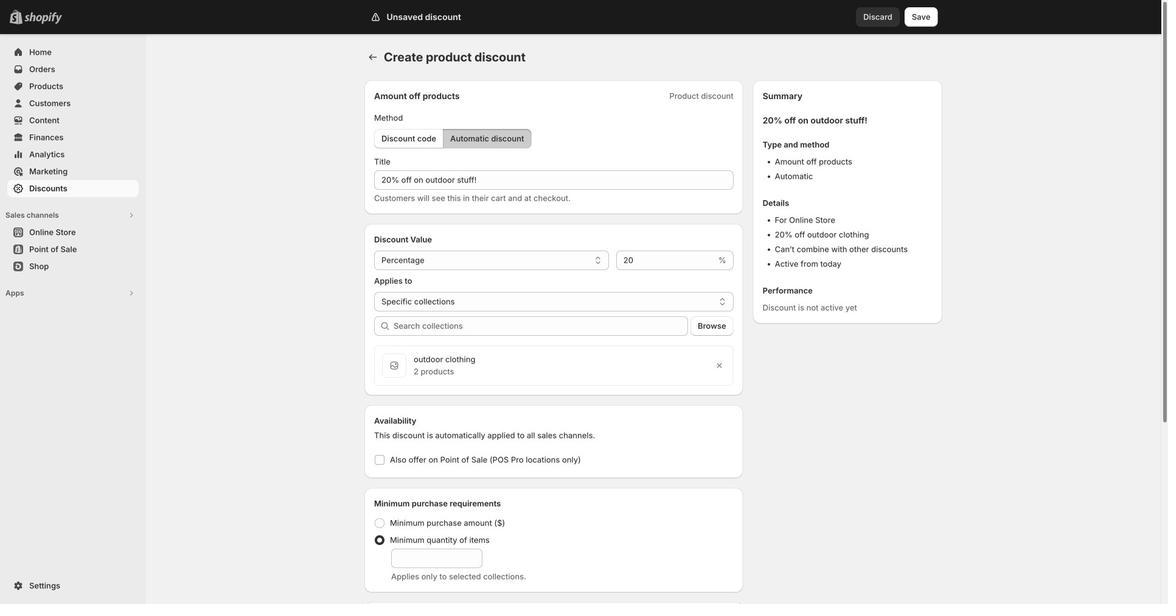 Task type: describe. For each thing, give the bounding box(es) containing it.
Search collections text field
[[394, 316, 688, 336]]



Task type: vqa. For each thing, say whether or not it's contained in the screenshot.
Search collections text box
yes



Task type: locate. For each thing, give the bounding box(es) containing it.
None text field
[[616, 251, 716, 270]]

None text field
[[374, 170, 734, 190], [391, 549, 483, 568], [374, 170, 734, 190], [391, 549, 483, 568]]

shopify image
[[24, 12, 62, 24]]



